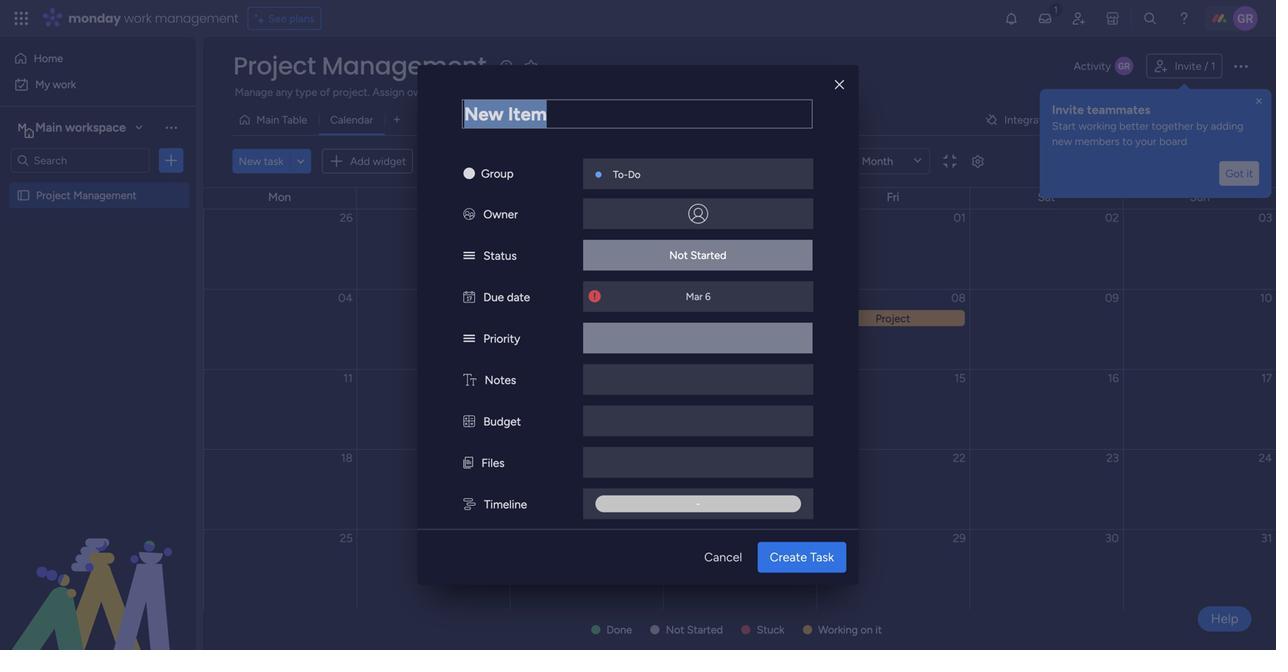 Task type: locate. For each thing, give the bounding box(es) containing it.
work right "my"
[[53, 78, 76, 91]]

0 horizontal spatial project
[[36, 189, 71, 202]]

option
[[0, 182, 196, 185]]

main inside button
[[256, 113, 280, 126]]

v2 status image
[[464, 249, 475, 263], [464, 332, 475, 346]]

0 horizontal spatial management
[[73, 189, 137, 202]]

my work link
[[9, 72, 187, 97]]

new
[[1053, 135, 1073, 148]]

0 vertical spatial your
[[629, 86, 651, 99]]

1 vertical spatial project
[[36, 189, 71, 202]]

integrate button
[[979, 104, 1127, 136]]

1 vertical spatial it
[[876, 623, 883, 637]]

1 horizontal spatial main
[[256, 113, 280, 126]]

0 horizontal spatial main
[[35, 120, 62, 135]]

main right workspace icon
[[35, 120, 62, 135]]

0 vertical spatial v2 status image
[[464, 249, 475, 263]]

0 horizontal spatial your
[[629, 86, 651, 99]]

1 vertical spatial management
[[73, 189, 137, 202]]

notifications image
[[1004, 11, 1020, 26]]

automate
[[1161, 113, 1209, 126]]

invite left /
[[1175, 60, 1202, 73]]

your right where
[[629, 86, 651, 99]]

main
[[256, 113, 280, 126], [35, 120, 62, 135]]

invite
[[1175, 60, 1202, 73], [1053, 103, 1085, 117]]

0 vertical spatial invite
[[1175, 60, 1202, 73]]

and
[[511, 86, 529, 99]]

work inside option
[[53, 78, 76, 91]]

track
[[557, 86, 582, 99]]

of right track
[[584, 86, 594, 99]]

to-do
[[613, 169, 641, 181]]

v2 status image left priority
[[464, 332, 475, 346]]

of
[[320, 86, 330, 99], [584, 86, 594, 99]]

add view image
[[394, 114, 400, 125]]

project management down search in workspace field
[[36, 189, 137, 202]]

lottie animation element
[[0, 495, 196, 650]]

dapulse numbers column image
[[464, 415, 475, 429]]

invite up start
[[1053, 103, 1085, 117]]

1 horizontal spatial management
[[322, 49, 487, 83]]

show board description image
[[497, 58, 516, 74]]

date
[[507, 291, 530, 305]]

0 horizontal spatial it
[[876, 623, 883, 637]]

got
[[1226, 167, 1245, 180]]

it inside the 'got it' button
[[1247, 167, 1254, 180]]

management inside list box
[[73, 189, 137, 202]]

stuck
[[757, 623, 785, 637]]

public board image
[[16, 188, 31, 203]]

lottie animation image
[[0, 495, 196, 650]]

integrate
[[1005, 113, 1049, 126]]

management
[[322, 49, 487, 83], [73, 189, 137, 202]]

1 vertical spatial project management
[[36, 189, 137, 202]]

it right got at the top
[[1247, 167, 1254, 180]]

home option
[[9, 46, 187, 71]]

1 vertical spatial started
[[688, 623, 723, 637]]

1 vertical spatial v2 status image
[[464, 332, 475, 346]]

1 v2 status image from the top
[[464, 249, 475, 263]]

not right done
[[666, 623, 685, 637]]

None field
[[462, 100, 813, 129]]

not started right done
[[666, 623, 723, 637]]

project management
[[233, 49, 487, 83], [36, 189, 137, 202]]

close image
[[835, 79, 845, 91], [1254, 95, 1266, 107]]

filter button
[[565, 149, 637, 174]]

1 vertical spatial your
[[1136, 135, 1157, 148]]

0 vertical spatial work
[[124, 10, 152, 27]]

0 vertical spatial it
[[1247, 167, 1254, 180]]

invite / 1
[[1175, 60, 1216, 73]]

started left stuck
[[688, 623, 723, 637]]

see plans button
[[248, 7, 322, 30]]

1 horizontal spatial of
[[584, 86, 594, 99]]

sat
[[1038, 190, 1056, 204]]

0 vertical spatial close image
[[835, 79, 845, 91]]

working
[[1079, 119, 1117, 132]]

it right 'on'
[[876, 623, 883, 637]]

wed
[[575, 190, 599, 204]]

1 horizontal spatial close image
[[1254, 95, 1266, 107]]

0 vertical spatial project
[[233, 49, 316, 83]]

1 vertical spatial work
[[53, 78, 76, 91]]

work right monday
[[124, 10, 152, 27]]

got it
[[1226, 167, 1254, 180]]

0 vertical spatial started
[[691, 249, 727, 262]]

0 horizontal spatial invite
[[1053, 103, 1085, 117]]

project management inside list box
[[36, 189, 137, 202]]

main inside workspace selection element
[[35, 120, 62, 135]]

project.
[[333, 86, 370, 99]]

management down search in workspace field
[[73, 189, 137, 202]]

1 vertical spatial not
[[666, 623, 685, 637]]

see
[[268, 12, 287, 25]]

teammates
[[1088, 103, 1151, 117]]

project right public board icon
[[36, 189, 71, 202]]

0 horizontal spatial of
[[320, 86, 330, 99]]

status
[[484, 249, 517, 263]]

on
[[861, 623, 873, 637]]

workspace
[[65, 120, 126, 135]]

not started up mar 6
[[670, 249, 727, 262]]

not inside dialog
[[670, 249, 688, 262]]

dapulse timeline column image
[[464, 498, 476, 512]]

0 horizontal spatial work
[[53, 78, 76, 91]]

see plans
[[268, 12, 315, 25]]

project up the any
[[233, 49, 316, 83]]

1 of from the left
[[320, 86, 330, 99]]

not started
[[670, 249, 727, 262], [666, 623, 723, 637]]

1 horizontal spatial invite
[[1175, 60, 1202, 73]]

invite for /
[[1175, 60, 1202, 73]]

fri
[[887, 190, 900, 204]]

dialog
[[418, 65, 859, 585]]

set
[[448, 86, 462, 99]]

not up mar
[[670, 249, 688, 262]]

plans
[[289, 12, 315, 25]]

work
[[124, 10, 152, 27], [53, 78, 76, 91]]

due
[[484, 291, 504, 305]]

your right to at the top right of the page
[[1136, 135, 1157, 148]]

2024
[[808, 154, 835, 168]]

main left table
[[256, 113, 280, 126]]

0 vertical spatial management
[[322, 49, 487, 83]]

1 horizontal spatial project
[[233, 49, 316, 83]]

0 vertical spatial not started
[[670, 249, 727, 262]]

1 horizontal spatial project management
[[233, 49, 487, 83]]

main for main table
[[256, 113, 280, 126]]

1 vertical spatial invite
[[1053, 103, 1085, 117]]

1 horizontal spatial your
[[1136, 135, 1157, 148]]

collapse board header image
[[1238, 114, 1250, 126]]

project
[[233, 49, 316, 83], [36, 189, 71, 202]]

create
[[770, 550, 808, 565]]

none field inside dialog
[[462, 100, 813, 129]]

1 horizontal spatial it
[[1247, 167, 1254, 180]]

1 vertical spatial not started
[[666, 623, 723, 637]]

dapulse date column image
[[464, 291, 475, 305]]

assign
[[373, 86, 405, 99]]

1 horizontal spatial work
[[124, 10, 152, 27]]

keep
[[532, 86, 555, 99]]

2 v2 status image from the top
[[464, 332, 475, 346]]

of right type
[[320, 86, 330, 99]]

v2 status image left status
[[464, 249, 475, 263]]

0 horizontal spatial project management
[[36, 189, 137, 202]]

main for main workspace
[[35, 120, 62, 135]]

stands.
[[691, 86, 725, 99]]

thu
[[731, 190, 750, 204]]

v2 status image for priority
[[464, 332, 475, 346]]

mon
[[268, 190, 291, 204]]

started up "6"
[[691, 249, 727, 262]]

invite inside invite teammates start working better together by adding new members to your board
[[1053, 103, 1085, 117]]

add widget button
[[322, 149, 413, 173]]

0 horizontal spatial close image
[[835, 79, 845, 91]]

timeline
[[484, 498, 527, 512]]

started
[[691, 249, 727, 262], [688, 623, 723, 637]]

management up assign
[[322, 49, 487, 83]]

project inside list box
[[36, 189, 71, 202]]

owners,
[[407, 86, 445, 99]]

invite inside invite / 1 button
[[1175, 60, 1202, 73]]

project management up project.
[[233, 49, 487, 83]]

invite for teammates
[[1053, 103, 1085, 117]]

update feed image
[[1038, 11, 1053, 26]]

my
[[35, 78, 50, 91]]

help
[[1212, 611, 1239, 627]]

task
[[264, 155, 284, 168]]

0 vertical spatial not
[[670, 249, 688, 262]]



Task type: vqa. For each thing, say whether or not it's contained in the screenshot.
heading
no



Task type: describe. For each thing, give the bounding box(es) containing it.
my work
[[35, 78, 76, 91]]

start
[[1053, 119, 1076, 132]]

monday work management
[[68, 10, 239, 27]]

better
[[1120, 119, 1150, 132]]

to-
[[613, 169, 628, 181]]

calendar
[[330, 113, 373, 126]]

march
[[773, 154, 805, 168]]

budget
[[484, 415, 521, 429]]

your inside button
[[629, 86, 651, 99]]

invite teammates start working better together by adding new members to your board
[[1053, 103, 1244, 148]]

v2 overdue deadline image
[[589, 290, 601, 304]]

cancel
[[705, 550, 743, 565]]

done
[[607, 623, 632, 637]]

2 of from the left
[[584, 86, 594, 99]]

Project Management field
[[230, 49, 491, 83]]

type
[[296, 86, 317, 99]]

mar
[[686, 291, 703, 303]]

new task button
[[233, 149, 290, 174]]

invite / 1 button
[[1147, 54, 1223, 78]]

priority
[[484, 332, 521, 346]]

Search field
[[439, 150, 485, 172]]

new
[[239, 155, 261, 168]]

cancel button
[[692, 542, 755, 573]]

today
[[670, 155, 699, 168]]

my work option
[[9, 72, 187, 97]]

automate button
[[1134, 107, 1215, 132]]

month
[[862, 155, 894, 168]]

new task
[[239, 155, 284, 168]]

create task button
[[758, 542, 847, 573]]

monday
[[68, 10, 121, 27]]

filter
[[589, 155, 614, 168]]

v2 file column image
[[464, 457, 473, 470]]

v2 multiple person column image
[[464, 208, 475, 222]]

Search in workspace field
[[32, 152, 128, 169]]

activity
[[1074, 60, 1112, 73]]

calendar button
[[319, 107, 385, 132]]

today button
[[663, 149, 706, 174]]

manage any type of project. assign owners, set timelines and keep track of where your project stands.
[[235, 86, 725, 99]]

adding
[[1211, 119, 1244, 132]]

dialog containing cancel
[[418, 65, 859, 585]]

task
[[811, 550, 835, 565]]

working on it
[[819, 623, 883, 637]]

search everything image
[[1143, 11, 1159, 26]]

timelines
[[465, 86, 508, 99]]

invite teammates heading
[[1053, 101, 1260, 118]]

main table button
[[233, 107, 319, 132]]

greg robinson image
[[1234, 6, 1258, 31]]

work for my
[[53, 78, 76, 91]]

1 vertical spatial close image
[[1254, 95, 1266, 107]]

board
[[1160, 135, 1188, 148]]

v2 status image for status
[[464, 249, 475, 263]]

project
[[654, 86, 688, 99]]

select product image
[[14, 11, 29, 26]]

0 vertical spatial project management
[[233, 49, 487, 83]]

help image
[[1177, 11, 1192, 26]]

list arrow image
[[752, 156, 757, 166]]

where
[[597, 86, 627, 99]]

main workspace
[[35, 120, 126, 135]]

monday marketplace image
[[1106, 11, 1121, 26]]

dapulse text column image
[[464, 374, 477, 388]]

manage
[[235, 86, 273, 99]]

together
[[1152, 119, 1194, 132]]

by
[[1197, 119, 1209, 132]]

due date
[[484, 291, 530, 305]]

working
[[819, 623, 858, 637]]

group
[[481, 167, 514, 181]]

angle down image
[[297, 155, 305, 167]]

invite members image
[[1072, 11, 1087, 26]]

not started inside dialog
[[670, 249, 727, 262]]

workspace image
[[15, 119, 30, 136]]

members
[[1075, 135, 1120, 148]]

mar 6
[[686, 291, 711, 303]]

sun
[[1191, 190, 1210, 204]]

add widget
[[350, 155, 406, 168]]

your inside invite teammates start working better together by adding new members to your board
[[1136, 135, 1157, 148]]

manage any type of project. assign owners, set timelines and keep track of where your project stands. button
[[233, 83, 748, 101]]

management
[[155, 10, 239, 27]]

to
[[1123, 135, 1133, 148]]

m
[[18, 121, 27, 134]]

add to favorites image
[[524, 58, 539, 73]]

main table
[[256, 113, 307, 126]]

/
[[1205, 60, 1209, 73]]

help button
[[1199, 607, 1252, 632]]

table
[[282, 113, 307, 126]]

workspace selection element
[[15, 118, 128, 138]]

owner
[[484, 208, 518, 222]]

create task
[[770, 550, 835, 565]]

arrow down image
[[619, 152, 637, 170]]

home link
[[9, 46, 187, 71]]

got it button
[[1220, 161, 1260, 186]]

1 image
[[1050, 1, 1063, 18]]

any
[[276, 86, 293, 99]]

1
[[1212, 60, 1216, 73]]

v2 sun image
[[464, 167, 475, 181]]

work for monday
[[124, 10, 152, 27]]

home
[[34, 52, 63, 65]]

files
[[482, 457, 505, 470]]

widget
[[373, 155, 406, 168]]

do
[[628, 169, 641, 181]]

project management list box
[[0, 179, 196, 416]]

march 2024
[[773, 154, 835, 168]]

notes
[[485, 374, 517, 388]]

list arrow image
[[722, 156, 726, 166]]

add
[[350, 155, 370, 168]]

activity button
[[1068, 54, 1141, 78]]

6
[[706, 291, 711, 303]]



